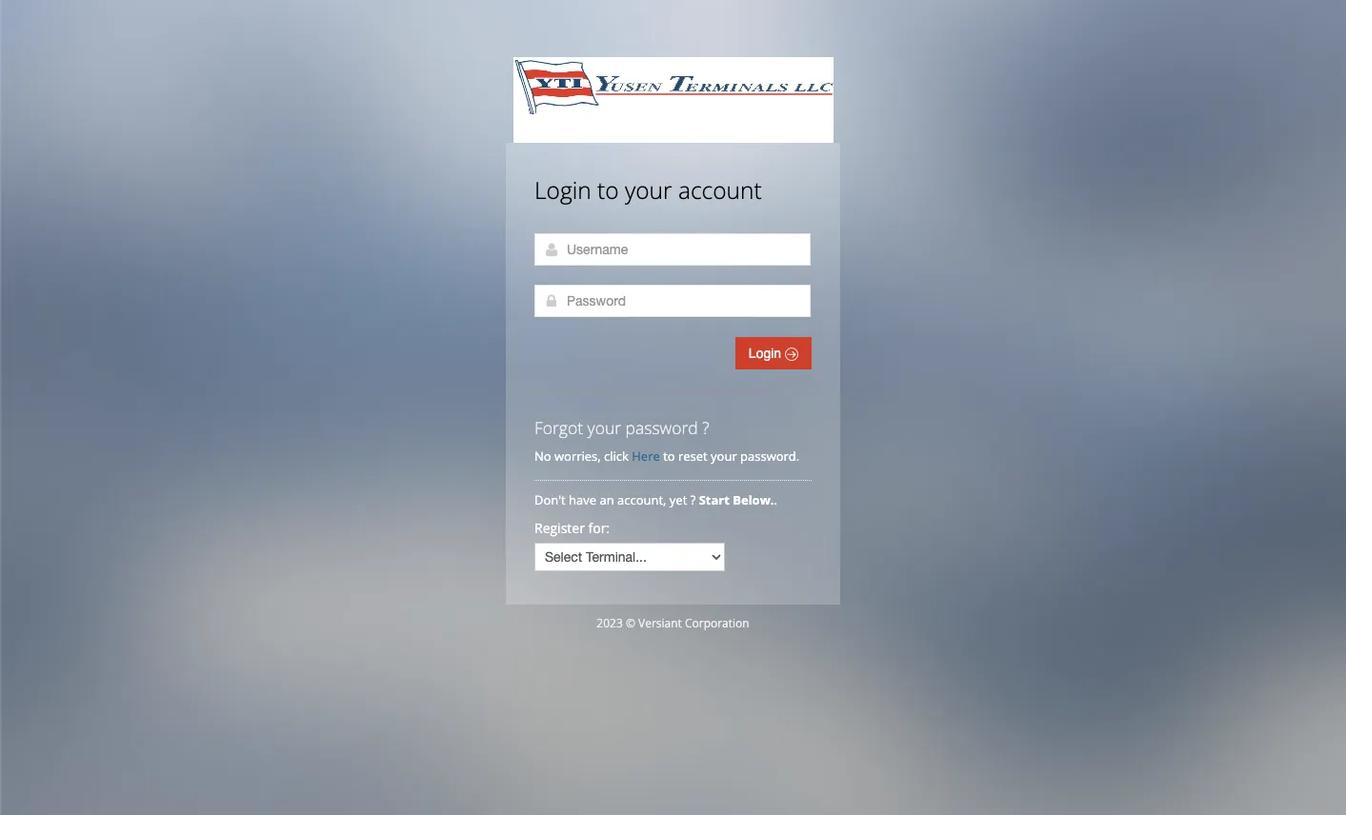 Task type: locate. For each thing, give the bounding box(es) containing it.
? right yet
[[690, 492, 696, 509]]

for:
[[588, 519, 610, 537]]

your right reset
[[711, 448, 737, 465]]

forgot
[[535, 416, 583, 439]]

0 horizontal spatial to
[[597, 174, 619, 206]]

your up username text field
[[625, 174, 672, 206]]

1 vertical spatial ?
[[690, 492, 696, 509]]

account,
[[617, 492, 666, 509]]

1 horizontal spatial your
[[625, 174, 672, 206]]

register
[[535, 519, 585, 537]]

? up reset
[[702, 416, 710, 439]]

0 horizontal spatial ?
[[690, 492, 696, 509]]

here
[[632, 448, 660, 465]]

have
[[569, 492, 597, 509]]

Username text field
[[535, 233, 811, 266]]

1 vertical spatial login
[[749, 346, 785, 361]]

0 horizontal spatial login
[[535, 174, 591, 206]]

1 horizontal spatial ?
[[702, 416, 710, 439]]

1 vertical spatial to
[[663, 448, 675, 465]]

your up click
[[588, 416, 621, 439]]

2 horizontal spatial your
[[711, 448, 737, 465]]

worries,
[[555, 448, 601, 465]]

2 vertical spatial your
[[711, 448, 737, 465]]

login inside button
[[749, 346, 785, 361]]

©
[[626, 616, 635, 632]]

0 horizontal spatial your
[[588, 416, 621, 439]]

forgot your password ? no worries, click here to reset your password.
[[535, 416, 800, 465]]

0 vertical spatial login
[[535, 174, 591, 206]]

to right here link
[[663, 448, 675, 465]]

your
[[625, 174, 672, 206], [588, 416, 621, 439], [711, 448, 737, 465]]

0 vertical spatial to
[[597, 174, 619, 206]]

?
[[702, 416, 710, 439], [690, 492, 696, 509]]

1 horizontal spatial to
[[663, 448, 675, 465]]

login
[[535, 174, 591, 206], [749, 346, 785, 361]]

don't have an account, yet ? start below. .
[[535, 492, 781, 509]]

0 vertical spatial ?
[[702, 416, 710, 439]]

1 vertical spatial your
[[588, 416, 621, 439]]

to up username text field
[[597, 174, 619, 206]]

1 horizontal spatial login
[[749, 346, 785, 361]]

to
[[597, 174, 619, 206], [663, 448, 675, 465]]

yet
[[670, 492, 687, 509]]



Task type: describe. For each thing, give the bounding box(es) containing it.
versiant
[[638, 616, 682, 632]]

2023 © versiant corporation
[[597, 616, 750, 632]]

an
[[600, 492, 614, 509]]

register for:
[[535, 519, 610, 537]]

user image
[[544, 242, 559, 257]]

password.
[[740, 448, 800, 465]]

swapright image
[[785, 348, 798, 361]]

here link
[[632, 448, 660, 465]]

don't
[[535, 492, 566, 509]]

login for login
[[749, 346, 785, 361]]

0 vertical spatial your
[[625, 174, 672, 206]]

to inside 'forgot your password ? no worries, click here to reset your password.'
[[663, 448, 675, 465]]

login button
[[735, 337, 812, 370]]

login for login to your account
[[535, 174, 591, 206]]

login to your account
[[535, 174, 762, 206]]

lock image
[[544, 293, 559, 309]]

password
[[626, 416, 698, 439]]

below.
[[733, 492, 774, 509]]

click
[[604, 448, 629, 465]]

2023
[[597, 616, 623, 632]]

account
[[678, 174, 762, 206]]

no
[[535, 448, 551, 465]]

.
[[774, 492, 777, 509]]

start
[[699, 492, 730, 509]]

corporation
[[685, 616, 750, 632]]

reset
[[678, 448, 708, 465]]

Password password field
[[535, 285, 811, 317]]

? inside 'forgot your password ? no worries, click here to reset your password.'
[[702, 416, 710, 439]]



